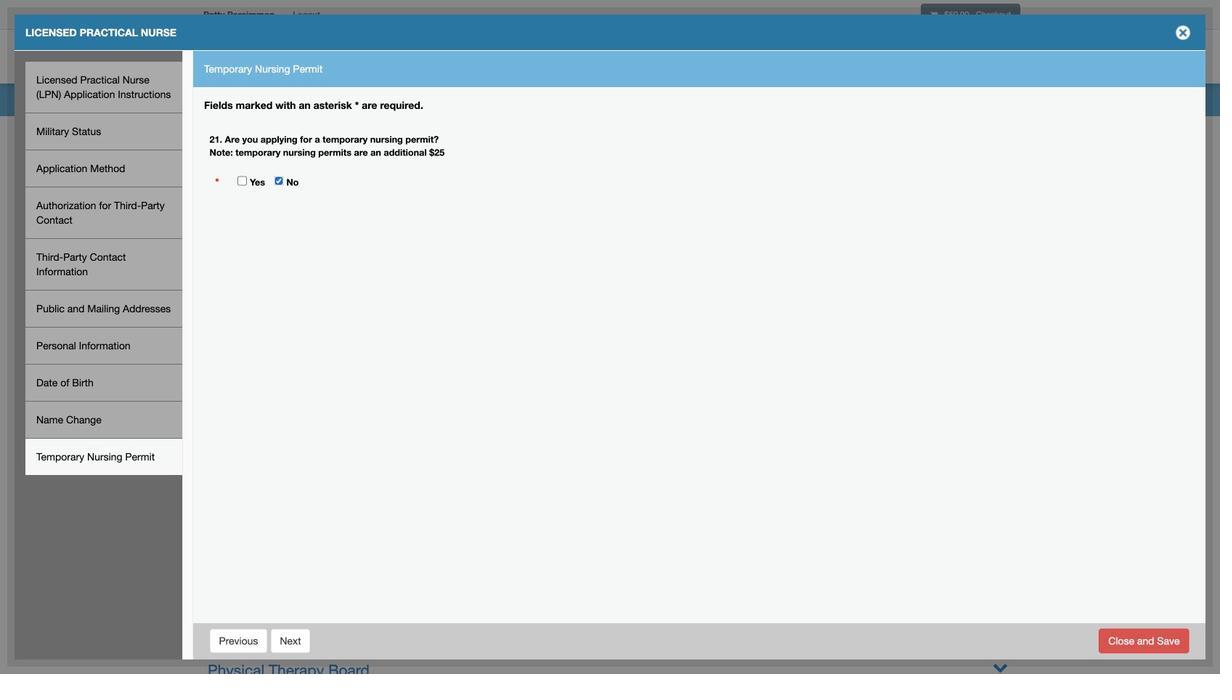 Task type: describe. For each thing, give the bounding box(es) containing it.
2 chevron down image from the top
[[993, 660, 1009, 674]]

illinois department of financial and professional regulation image
[[196, 33, 528, 79]]



Task type: locate. For each thing, give the bounding box(es) containing it.
chevron down image
[[993, 612, 1009, 627], [993, 660, 1009, 674]]

1 chevron down image from the top
[[993, 612, 1009, 627]]

1 vertical spatial chevron down image
[[993, 660, 1009, 674]]

0 vertical spatial chevron down image
[[993, 612, 1009, 627]]

shopping cart image
[[931, 11, 938, 19]]

None button
[[210, 629, 268, 654], [271, 629, 311, 654], [1100, 629, 1190, 654], [210, 629, 268, 654], [271, 629, 311, 654], [1100, 629, 1190, 654]]

None checkbox
[[238, 176, 247, 186]]

None checkbox
[[274, 176, 284, 186]]

close window image
[[1172, 21, 1195, 44]]



Task type: vqa. For each thing, say whether or not it's contained in the screenshot.
Illinois Department of Financial and Professional Regulation image
yes



